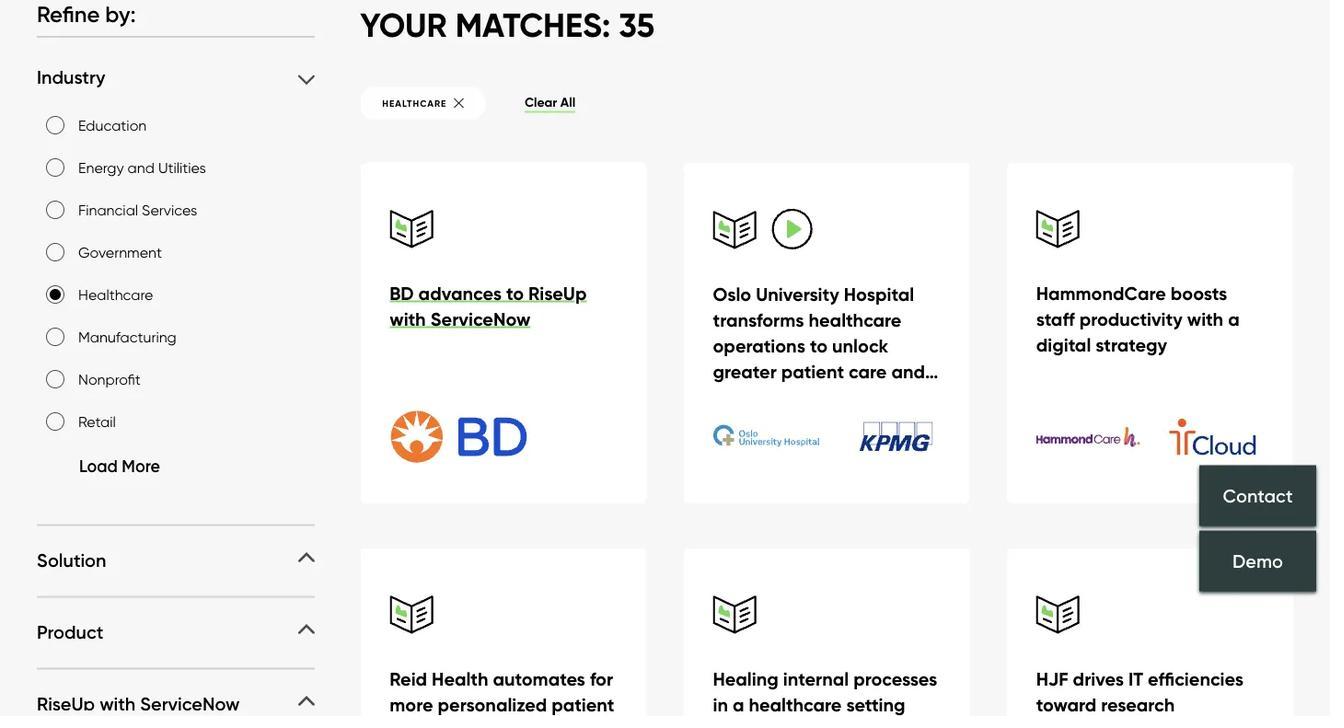 Task type: locate. For each thing, give the bounding box(es) containing it.
load more button
[[46, 452, 160, 480]]

1 vertical spatial a
[[733, 693, 744, 716]]

oslo university hospital image
[[713, 415, 820, 459], [827, 415, 933, 459]]

product button
[[37, 620, 315, 644]]

2 horizontal spatial with
[[1188, 307, 1224, 331]]

35
[[619, 4, 655, 46]]

reid health automates for more personalized patien
[[390, 668, 615, 716]]

healthcare down government
[[78, 286, 153, 304]]

more
[[122, 456, 160, 477]]

0 horizontal spatial oslo university hospital image
[[713, 415, 820, 459]]

and right care
[[892, 360, 925, 383]]

with down bd
[[390, 307, 426, 331]]

1 oslo university hospital image from the left
[[713, 415, 820, 459]]

with for advances
[[390, 307, 426, 331]]

servicenow
[[431, 307, 531, 331], [140, 693, 240, 716]]

nonprofit option
[[46, 370, 64, 389]]

hammondcare boosts staff productivity with a digital strategy
[[1037, 282, 1240, 356]]

hammondcare
[[1037, 282, 1166, 305]]

1 vertical spatial healthcare
[[78, 286, 153, 304]]

industry button
[[37, 66, 315, 89]]

healthcare up unlock
[[809, 308, 902, 331]]

hjf
[[1037, 668, 1069, 691]]

0 horizontal spatial a
[[733, 693, 744, 716]]

1 horizontal spatial a
[[1228, 307, 1240, 331]]

digital
[[1037, 333, 1091, 356]]

servicenow down product popup button
[[140, 693, 240, 716]]

0 horizontal spatial hammondcare image
[[1037, 415, 1143, 459]]

1 horizontal spatial oslo university hospital image
[[827, 415, 933, 459]]

transforms
[[713, 308, 804, 331]]

a inside healing internal processes in a healthcare setting
[[733, 693, 744, 716]]

with down boosts
[[1188, 307, 1224, 331]]

0 vertical spatial riseup
[[529, 282, 587, 305]]

clear all link
[[525, 94, 576, 113]]

1 horizontal spatial servicenow
[[431, 307, 531, 331]]

0 vertical spatial healthcare
[[382, 98, 447, 110]]

oslo university hospital image down scalability
[[713, 415, 820, 459]]

to
[[506, 282, 524, 305], [810, 334, 828, 357]]

healing
[[713, 668, 779, 691]]

refine by:
[[37, 0, 136, 28]]

0 vertical spatial to
[[506, 282, 524, 305]]

servicenow down advances
[[431, 307, 531, 331]]

0 horizontal spatial riseup
[[37, 693, 95, 716]]

1 vertical spatial and
[[892, 360, 925, 383]]

health
[[432, 668, 488, 691]]

a
[[1228, 307, 1240, 331], [733, 693, 744, 716]]

1 vertical spatial to
[[810, 334, 828, 357]]

healthcare down your
[[382, 98, 447, 110]]

oslo university hospital transforms healthcare operations to unlock greater patient care and scalability
[[713, 283, 925, 409]]

and right energy
[[128, 159, 155, 177]]

1 hammondcare image from the left
[[1037, 415, 1143, 459]]

with inside bd advances to riseup with servicenow
[[390, 307, 426, 331]]

and
[[128, 159, 155, 177], [892, 360, 925, 383]]

efficiencies
[[1148, 668, 1244, 691]]

hospital
[[844, 283, 914, 306]]

and inside oslo university hospital transforms healthcare operations to unlock greater patient care and scalability
[[892, 360, 925, 383]]

servicenow inside bd advances to riseup with servicenow
[[431, 307, 531, 331]]

0 vertical spatial healthcare
[[809, 308, 902, 331]]

bd advances to riseup with servicenow
[[390, 282, 587, 331]]

0 horizontal spatial healthcare
[[78, 286, 153, 304]]

0 horizontal spatial to
[[506, 282, 524, 305]]

all
[[561, 94, 576, 110]]

a inside "hammondcare boosts staff productivity with a digital strategy"
[[1228, 307, 1240, 331]]

internal
[[783, 668, 849, 691]]

productivity
[[1080, 307, 1183, 331]]

1 horizontal spatial to
[[810, 334, 828, 357]]

0 vertical spatial servicenow
[[431, 307, 531, 331]]

with inside dropdown button
[[100, 693, 135, 716]]

1 horizontal spatial healthcare
[[382, 98, 447, 110]]

0 vertical spatial a
[[1228, 307, 1240, 331]]

0 horizontal spatial and
[[128, 159, 155, 177]]

oslo university hospital image down care
[[827, 415, 933, 459]]

more
[[390, 693, 433, 716]]

with inside "hammondcare boosts staff productivity with a digital strategy"
[[1188, 307, 1224, 331]]

for
[[590, 668, 613, 691]]

1 vertical spatial riseup
[[37, 693, 95, 716]]

financial
[[78, 201, 138, 219]]

0 horizontal spatial with
[[100, 693, 135, 716]]

1 horizontal spatial hammondcare image
[[1150, 415, 1257, 459]]

load more
[[79, 456, 160, 477]]

manufacturing option
[[46, 328, 64, 346]]

with down product
[[100, 693, 135, 716]]

to inside bd advances to riseup with servicenow
[[506, 282, 524, 305]]

services
[[142, 201, 197, 219]]

1 vertical spatial healthcare
[[749, 693, 842, 716]]

financial services option
[[46, 201, 64, 219]]

1 horizontal spatial riseup
[[529, 282, 587, 305]]

hammondcare image
[[1037, 415, 1143, 459], [1150, 415, 1257, 459]]

1 vertical spatial servicenow
[[140, 693, 240, 716]]

healthcare
[[809, 308, 902, 331], [749, 693, 842, 716]]

2 hammondcare image from the left
[[1150, 415, 1257, 459]]

education
[[78, 116, 147, 134]]

0 horizontal spatial servicenow
[[140, 693, 240, 716]]

to right advances
[[506, 282, 524, 305]]

becton dickinson riseup image
[[390, 408, 528, 466]]

healthcare down internal
[[749, 693, 842, 716]]

1 horizontal spatial and
[[892, 360, 925, 383]]

care
[[849, 360, 887, 383]]

to up patient
[[810, 334, 828, 357]]

education option
[[46, 116, 64, 135]]

utilities
[[158, 159, 206, 177]]

with for boosts
[[1188, 307, 1224, 331]]

with
[[390, 307, 426, 331], [1188, 307, 1224, 331], [100, 693, 135, 716]]

healthcare
[[382, 98, 447, 110], [78, 286, 153, 304]]

energy
[[78, 159, 124, 177]]

boosts
[[1171, 282, 1228, 305]]

riseup
[[529, 282, 587, 305], [37, 693, 95, 716]]

1 horizontal spatial with
[[390, 307, 426, 331]]



Task type: describe. For each thing, give the bounding box(es) containing it.
riseup inside dropdown button
[[37, 693, 95, 716]]

energy and utilities option
[[46, 159, 64, 177]]

retail option
[[46, 413, 64, 431]]

hjf drives it efficiencies toward researc
[[1037, 668, 1244, 716]]

energy and utilities
[[78, 159, 206, 177]]

product
[[37, 621, 103, 644]]

drives
[[1073, 668, 1124, 691]]

industry
[[37, 66, 105, 89]]

riseup with servicenow button
[[37, 692, 315, 716]]

riseup with servicenow
[[37, 693, 240, 716]]

0 vertical spatial and
[[128, 159, 155, 177]]

healthcare option
[[46, 286, 64, 304]]

bd
[[390, 282, 414, 305]]

advances
[[419, 282, 502, 305]]

healthcare inside healing internal processes in a healthcare setting
[[749, 693, 842, 716]]

unlock
[[832, 334, 889, 357]]

toward
[[1037, 693, 1097, 716]]

personalized
[[438, 693, 547, 716]]

financial services
[[78, 201, 197, 219]]

it
[[1129, 668, 1144, 691]]

greater
[[713, 360, 777, 383]]

patient
[[782, 360, 844, 383]]

oslo
[[713, 283, 752, 306]]

nonprofit
[[78, 370, 141, 388]]

university
[[756, 283, 840, 306]]

servicenow inside riseup with servicenow dropdown button
[[140, 693, 240, 716]]

reid
[[390, 668, 427, 691]]

riseup inside bd advances to riseup with servicenow
[[529, 282, 587, 305]]

processes
[[854, 668, 938, 691]]

refine
[[37, 0, 100, 28]]

your matches: 35
[[360, 4, 655, 46]]

matches:
[[455, 4, 611, 46]]

healing internal processes in a healthcare setting
[[713, 668, 938, 716]]

by:
[[105, 0, 136, 28]]

to inside oslo university hospital transforms healthcare operations to unlock greater patient care and scalability
[[810, 334, 828, 357]]

clear all
[[525, 94, 576, 110]]

2 oslo university hospital image from the left
[[827, 415, 933, 459]]

scalability
[[713, 386, 801, 409]]

manufacturing
[[78, 328, 177, 346]]

retail
[[78, 413, 116, 431]]

automates
[[493, 668, 586, 691]]

your
[[360, 4, 447, 46]]

in
[[713, 693, 728, 716]]

healthcare inside oslo university hospital transforms healthcare operations to unlock greater patient care and scalability
[[809, 308, 902, 331]]

load
[[79, 456, 118, 477]]

government
[[78, 243, 162, 261]]

setting
[[847, 693, 906, 716]]

clear
[[525, 94, 557, 110]]

operations
[[713, 334, 806, 357]]

solution
[[37, 549, 106, 572]]

solution button
[[37, 549, 315, 573]]

government option
[[46, 243, 64, 262]]

strategy
[[1096, 333, 1167, 356]]

staff
[[1037, 307, 1075, 331]]



Task type: vqa. For each thing, say whether or not it's contained in the screenshot.
MANAGEMENT
no



